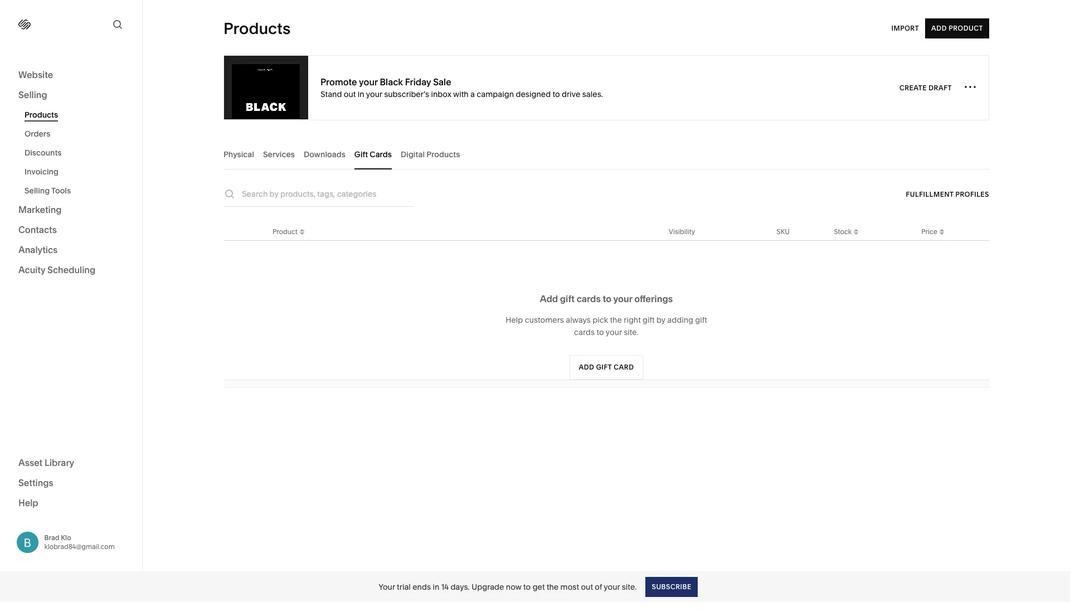 Task type: locate. For each thing, give the bounding box(es) containing it.
brad
[[44, 533, 59, 542]]

in
[[358, 89, 364, 99], [433, 582, 440, 592]]

cards up always
[[577, 293, 601, 304]]

orders
[[25, 129, 50, 139]]

your left black
[[359, 76, 378, 87]]

contacts link
[[18, 224, 124, 237]]

1 horizontal spatial product
[[949, 24, 984, 32]]

out left of
[[581, 582, 593, 592]]

add left card
[[579, 363, 595, 371]]

klo
[[61, 533, 71, 542]]

asset library link
[[18, 456, 124, 470]]

trial
[[397, 582, 411, 592]]

selling
[[18, 89, 47, 100], [25, 186, 50, 196]]

0 horizontal spatial products
[[25, 110, 58, 120]]

1 horizontal spatial in
[[433, 582, 440, 592]]

1 horizontal spatial products
[[224, 19, 291, 38]]

0 vertical spatial in
[[358, 89, 364, 99]]

to down pick
[[597, 327, 604, 337]]

campaign
[[477, 89, 514, 99]]

add
[[932, 24, 947, 32], [540, 293, 558, 304], [579, 363, 595, 371]]

price
[[922, 227, 938, 236]]

to inside promote your black friday sale stand out in your subscriber's inbox with a campaign designed to drive sales.
[[553, 89, 560, 99]]

0 vertical spatial add
[[932, 24, 947, 32]]

invoicing
[[25, 167, 59, 177]]

upgrade
[[472, 582, 504, 592]]

products inside button
[[427, 149, 460, 159]]

import
[[892, 24, 920, 32]]

0 horizontal spatial out
[[344, 89, 356, 99]]

gift left card
[[596, 363, 612, 371]]

visibility
[[669, 227, 695, 236]]

create draft
[[900, 83, 952, 92]]

help link
[[18, 497, 38, 509]]

1 vertical spatial selling
[[25, 186, 50, 196]]

0 horizontal spatial help
[[18, 497, 38, 508]]

1 vertical spatial the
[[547, 582, 559, 592]]

2 vertical spatial products
[[427, 149, 460, 159]]

1 horizontal spatial the
[[610, 315, 622, 325]]

0 vertical spatial selling
[[18, 89, 47, 100]]

help left "customers"
[[506, 315, 523, 325]]

1 vertical spatial add
[[540, 293, 558, 304]]

analytics
[[18, 244, 58, 255]]

pick
[[593, 315, 608, 325]]

acuity scheduling
[[18, 264, 95, 275]]

0 vertical spatial cards
[[577, 293, 601, 304]]

contacts
[[18, 224, 57, 235]]

add right import
[[932, 24, 947, 32]]

stand
[[321, 89, 342, 99]]

0 vertical spatial help
[[506, 315, 523, 325]]

add inside button
[[932, 24, 947, 32]]

settings
[[18, 477, 53, 488]]

gift
[[560, 293, 575, 304], [643, 315, 655, 325], [696, 315, 708, 325], [596, 363, 612, 371]]

help for help
[[18, 497, 38, 508]]

product
[[949, 24, 984, 32], [273, 227, 298, 236]]

in left 14 at the left bottom of the page
[[433, 582, 440, 592]]

1 horizontal spatial help
[[506, 315, 523, 325]]

physical button
[[224, 139, 254, 170]]

discounts
[[25, 148, 62, 158]]

0 vertical spatial the
[[610, 315, 622, 325]]

orders link
[[25, 124, 130, 143]]

to left "drive"
[[553, 89, 560, 99]]

drive
[[562, 89, 581, 99]]

out
[[344, 89, 356, 99], [581, 582, 593, 592]]

1 horizontal spatial out
[[581, 582, 593, 592]]

help inside help customers always pick the right gift by adding gift cards to your site.
[[506, 315, 523, 325]]

0 vertical spatial products
[[224, 19, 291, 38]]

0 vertical spatial site.
[[624, 327, 639, 337]]

site.
[[624, 327, 639, 337], [622, 582, 637, 592]]

help
[[506, 315, 523, 325], [18, 497, 38, 508]]

right
[[624, 315, 641, 325]]

selling up marketing
[[25, 186, 50, 196]]

0 vertical spatial product
[[949, 24, 984, 32]]

digital products button
[[401, 139, 460, 170]]

the
[[610, 315, 622, 325], [547, 582, 559, 592]]

0 horizontal spatial add
[[540, 293, 558, 304]]

the right pick
[[610, 315, 622, 325]]

1 horizontal spatial add
[[579, 363, 595, 371]]

friday
[[405, 76, 431, 87]]

the right get
[[547, 582, 559, 592]]

create
[[900, 83, 927, 92]]

1 vertical spatial product
[[273, 227, 298, 236]]

klobrad84@gmail.com
[[44, 542, 115, 551]]

help down settings
[[18, 497, 38, 508]]

library
[[45, 457, 74, 468]]

Search by products, tags, categories field
[[242, 188, 414, 200]]

add for add gift card
[[579, 363, 595, 371]]

1 vertical spatial products
[[25, 110, 58, 120]]

your
[[359, 76, 378, 87], [366, 89, 382, 99], [614, 293, 633, 304], [606, 327, 622, 337], [604, 582, 620, 592]]

marketing
[[18, 204, 62, 215]]

add product button
[[926, 18, 990, 38]]

add inside "button"
[[579, 363, 595, 371]]

subscribe
[[652, 582, 692, 591]]

0 horizontal spatial in
[[358, 89, 364, 99]]

selling down website
[[18, 89, 47, 100]]

acuity scheduling link
[[18, 264, 124, 277]]

14
[[441, 582, 449, 592]]

1 vertical spatial help
[[18, 497, 38, 508]]

black
[[380, 76, 403, 87]]

add gift cards to your offerings
[[540, 293, 673, 304]]

your inside help customers always pick the right gift by adding gift cards to your site.
[[606, 327, 622, 337]]

2 vertical spatial add
[[579, 363, 595, 371]]

site. inside help customers always pick the right gift by adding gift cards to your site.
[[624, 327, 639, 337]]

tab list
[[224, 139, 990, 170]]

2 horizontal spatial products
[[427, 149, 460, 159]]

promote
[[321, 76, 357, 87]]

sku
[[777, 227, 790, 236]]

0 vertical spatial out
[[344, 89, 356, 99]]

selling tools
[[25, 186, 71, 196]]

gift
[[355, 149, 368, 159]]

site. down right
[[624, 327, 639, 337]]

site. right of
[[622, 582, 637, 592]]

physical
[[224, 149, 254, 159]]

selling for selling tools
[[25, 186, 50, 196]]

downloads
[[304, 149, 346, 159]]

cards down always
[[574, 327, 595, 337]]

add up "customers"
[[540, 293, 558, 304]]

help customers always pick the right gift by adding gift cards to your site.
[[506, 315, 708, 337]]

your up right
[[614, 293, 633, 304]]

marketing link
[[18, 204, 124, 217]]

out down promote
[[344, 89, 356, 99]]

0 horizontal spatial product
[[273, 227, 298, 236]]

2 horizontal spatial add
[[932, 24, 947, 32]]

your down pick
[[606, 327, 622, 337]]

in right stand
[[358, 89, 364, 99]]

add for add gift cards to your offerings
[[540, 293, 558, 304]]

cards
[[577, 293, 601, 304], [574, 327, 595, 337]]

1 vertical spatial cards
[[574, 327, 595, 337]]

1 vertical spatial site.
[[622, 582, 637, 592]]

website link
[[18, 69, 124, 82]]

tab list containing physical
[[224, 139, 990, 170]]

selling for selling
[[18, 89, 47, 100]]

dropdown icon image
[[298, 226, 307, 234], [852, 226, 861, 234], [938, 226, 947, 234], [298, 229, 307, 238], [852, 229, 861, 238], [938, 229, 947, 238]]

services
[[263, 149, 295, 159]]



Task type: describe. For each thing, give the bounding box(es) containing it.
gift up always
[[560, 293, 575, 304]]

in inside promote your black friday sale stand out in your subscriber's inbox with a campaign designed to drive sales.
[[358, 89, 364, 99]]

gift left by
[[643, 315, 655, 325]]

your down black
[[366, 89, 382, 99]]

card
[[614, 363, 634, 371]]

by
[[657, 315, 666, 325]]

1 vertical spatial out
[[581, 582, 593, 592]]

now
[[506, 582, 522, 592]]

sale
[[433, 76, 452, 87]]

to left get
[[524, 582, 531, 592]]

gift inside "button"
[[596, 363, 612, 371]]

discounts link
[[25, 143, 130, 162]]

adding
[[668, 315, 694, 325]]

1 vertical spatial in
[[433, 582, 440, 592]]

get
[[533, 582, 545, 592]]

of
[[595, 582, 602, 592]]

add gift card
[[579, 363, 634, 371]]

fulfillment profiles
[[906, 190, 990, 198]]

digital products
[[401, 149, 460, 159]]

cards inside help customers always pick the right gift by adding gift cards to your site.
[[574, 327, 595, 337]]

the inside help customers always pick the right gift by adding gift cards to your site.
[[610, 315, 622, 325]]

subscribe button
[[646, 577, 698, 597]]

profiles
[[956, 190, 990, 198]]

gift right adding at the right bottom of the page
[[696, 315, 708, 325]]

ends
[[413, 582, 431, 592]]

stock
[[834, 227, 852, 236]]

inbox
[[431, 89, 452, 99]]

most
[[561, 582, 579, 592]]

with
[[453, 89, 469, 99]]

tools
[[51, 186, 71, 196]]

sales.
[[583, 89, 603, 99]]

services button
[[263, 139, 295, 170]]

subscriber's
[[384, 89, 429, 99]]

out inside promote your black friday sale stand out in your subscriber's inbox with a campaign designed to drive sales.
[[344, 89, 356, 99]]

your right of
[[604, 582, 620, 592]]

selling tools link
[[25, 181, 130, 200]]

digital
[[401, 149, 425, 159]]

0 horizontal spatial the
[[547, 582, 559, 592]]

a
[[471, 89, 475, 99]]

acuity
[[18, 264, 45, 275]]

your trial ends in 14 days. upgrade now to get the most out of your site.
[[379, 582, 637, 592]]

selling link
[[18, 89, 124, 102]]

fulfillment
[[906, 190, 954, 198]]

fulfillment profiles button
[[906, 184, 990, 204]]

website
[[18, 69, 53, 80]]

customers
[[525, 315, 564, 325]]

offerings
[[635, 293, 673, 304]]

gift cards button
[[355, 139, 392, 170]]

analytics link
[[18, 244, 124, 257]]

cards
[[370, 149, 392, 159]]

brad klo klobrad84@gmail.com
[[44, 533, 115, 551]]

help for help customers always pick the right gift by adding gift cards to your site.
[[506, 315, 523, 325]]

product inside button
[[949, 24, 984, 32]]

to inside help customers always pick the right gift by adding gift cards to your site.
[[597, 327, 604, 337]]

invoicing link
[[25, 162, 130, 181]]

add gift card button
[[570, 355, 644, 380]]

downloads button
[[304, 139, 346, 170]]

draft
[[929, 83, 952, 92]]

settings link
[[18, 476, 124, 490]]

asset
[[18, 457, 43, 468]]

to up pick
[[603, 293, 612, 304]]

add product
[[932, 24, 984, 32]]

scheduling
[[47, 264, 95, 275]]

products link
[[25, 105, 130, 124]]

designed
[[516, 89, 551, 99]]

add for add product
[[932, 24, 947, 32]]

always
[[566, 315, 591, 325]]

gift cards
[[355, 149, 392, 159]]

your
[[379, 582, 395, 592]]

create draft button
[[900, 78, 952, 98]]

asset library
[[18, 457, 74, 468]]

import button
[[892, 18, 920, 38]]

days.
[[451, 582, 470, 592]]

promote your black friday sale stand out in your subscriber's inbox with a campaign designed to drive sales.
[[321, 76, 603, 99]]



Task type: vqa. For each thing, say whether or not it's contained in the screenshot.
Display
no



